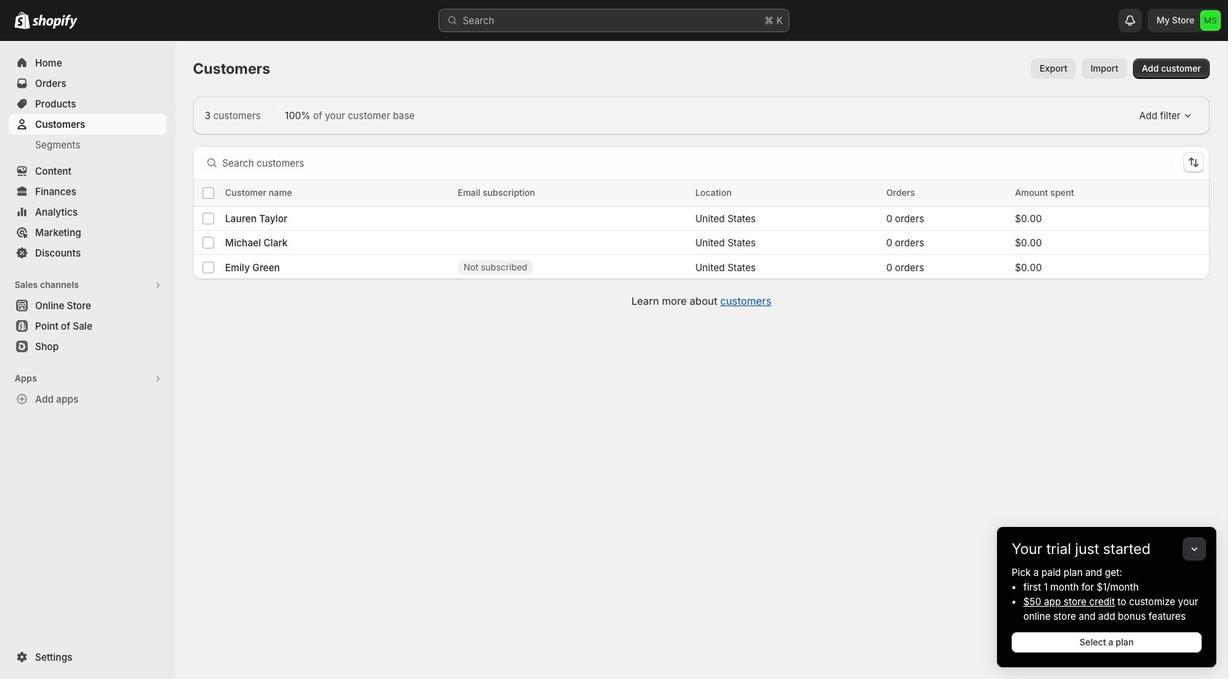 Task type: describe. For each thing, give the bounding box(es) containing it.
0 horizontal spatial shopify image
[[15, 12, 30, 29]]



Task type: locate. For each thing, give the bounding box(es) containing it.
1 horizontal spatial shopify image
[[32, 15, 78, 29]]

Search customers text field
[[222, 152, 1175, 173]]

shopify image
[[15, 12, 30, 29], [32, 15, 78, 29]]

my store image
[[1201, 10, 1221, 31]]



Task type: vqa. For each thing, say whether or not it's contained in the screenshot.
My Store "Image"
yes



